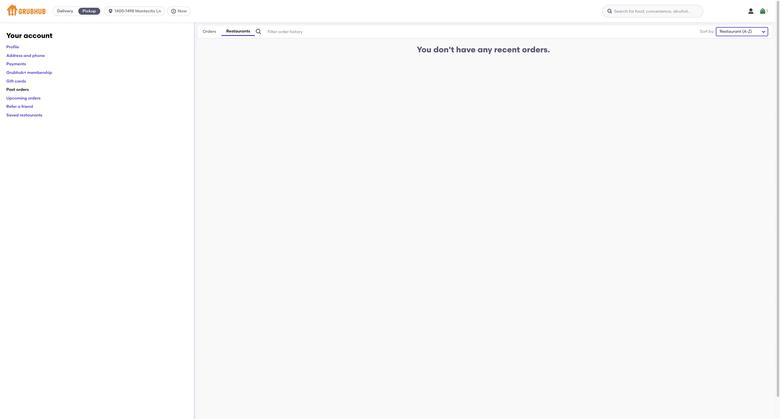 Task type: vqa. For each thing, say whether or not it's contained in the screenshot.
Biscuits tab
no



Task type: locate. For each thing, give the bounding box(es) containing it.
1 vertical spatial orders
[[28, 96, 41, 101]]

saved restaurants link
[[6, 113, 42, 118]]

1498
[[126, 9, 134, 14]]

svg image left 1400-
[[108, 8, 114, 14]]

orders
[[16, 87, 29, 92], [28, 96, 41, 101]]

friend
[[21, 104, 33, 109]]

orders up friend
[[28, 96, 41, 101]]

svg image for 1400-1498 montecito ln
[[108, 8, 114, 14]]

address
[[6, 53, 23, 58]]

svg image
[[748, 8, 755, 15], [760, 8, 767, 15], [607, 8, 613, 14], [255, 28, 262, 35]]

address and phone
[[6, 53, 45, 58]]

now button
[[167, 7, 193, 16]]

orders button
[[197, 28, 222, 36]]

upcoming orders link
[[6, 96, 41, 101]]

1 horizontal spatial svg image
[[171, 8, 177, 14]]

ln
[[156, 9, 161, 14]]

svg image for now
[[171, 8, 177, 14]]

a
[[18, 104, 20, 109]]

recent
[[494, 45, 520, 54]]

0 vertical spatial orders
[[16, 87, 29, 92]]

Filter order history search field
[[255, 25, 686, 38]]

orders for past orders
[[16, 87, 29, 92]]

1400-
[[115, 9, 126, 14]]

your account
[[6, 31, 52, 40]]

svg image
[[108, 8, 114, 14], [171, 8, 177, 14]]

1 button
[[760, 6, 768, 16]]

1400-1498 montecito ln
[[115, 9, 161, 14]]

svg image inside 1400-1498 montecito ln "button"
[[108, 8, 114, 14]]

orders up upcoming orders
[[16, 87, 29, 92]]

have
[[456, 45, 476, 54]]

svg image left now
[[171, 8, 177, 14]]

saved restaurants
[[6, 113, 42, 118]]

restaurants
[[20, 113, 42, 118]]

delivery
[[57, 9, 73, 14]]

orders
[[203, 29, 216, 34]]

past
[[6, 87, 15, 92]]

refer a friend
[[6, 104, 33, 109]]

upcoming
[[6, 96, 27, 101]]

Search for food, convenience, alcohol... search field
[[603, 5, 704, 18]]

svg image inside now button
[[171, 8, 177, 14]]

grubhub+ membership
[[6, 70, 52, 75]]

1400-1498 montecito ln button
[[104, 7, 167, 16]]

orders for upcoming orders
[[28, 96, 41, 101]]

2 svg image from the left
[[171, 8, 177, 14]]

address and phone link
[[6, 53, 45, 58]]

payments
[[6, 62, 26, 67]]

1 svg image from the left
[[108, 8, 114, 14]]

0 horizontal spatial svg image
[[108, 8, 114, 14]]

refer
[[6, 104, 17, 109]]

past orders
[[6, 87, 29, 92]]

now
[[178, 9, 187, 14]]

cards
[[15, 79, 26, 84]]



Task type: describe. For each thing, give the bounding box(es) containing it.
your
[[6, 31, 22, 40]]

grubhub+
[[6, 70, 26, 75]]

montecito
[[135, 9, 155, 14]]

restaurants button
[[222, 27, 255, 36]]

orders.
[[522, 45, 550, 54]]

account
[[24, 31, 52, 40]]

grubhub+ membership link
[[6, 70, 52, 75]]

and
[[23, 53, 31, 58]]

gift cards
[[6, 79, 26, 84]]

main navigation navigation
[[0, 0, 776, 22]]

don't
[[434, 45, 454, 54]]

svg image inside 1 button
[[760, 8, 767, 15]]

you
[[417, 45, 432, 54]]

gift cards link
[[6, 79, 26, 84]]

payments link
[[6, 62, 26, 67]]

sort
[[700, 29, 708, 34]]

pickup button
[[77, 7, 101, 16]]

by:
[[709, 29, 715, 34]]

pickup
[[83, 9, 96, 14]]

you don't have any recent orders.
[[417, 45, 550, 54]]

1
[[767, 9, 768, 13]]

membership
[[27, 70, 52, 75]]

restaurants
[[226, 29, 250, 34]]

saved
[[6, 113, 19, 118]]

profile link
[[6, 45, 19, 50]]

phone
[[32, 53, 45, 58]]

any
[[478, 45, 493, 54]]

profile
[[6, 45, 19, 50]]

past orders link
[[6, 87, 29, 92]]

upcoming orders
[[6, 96, 41, 101]]

delivery button
[[53, 7, 77, 16]]

gift
[[6, 79, 14, 84]]

sort by:
[[700, 29, 715, 34]]

refer a friend link
[[6, 104, 33, 109]]



